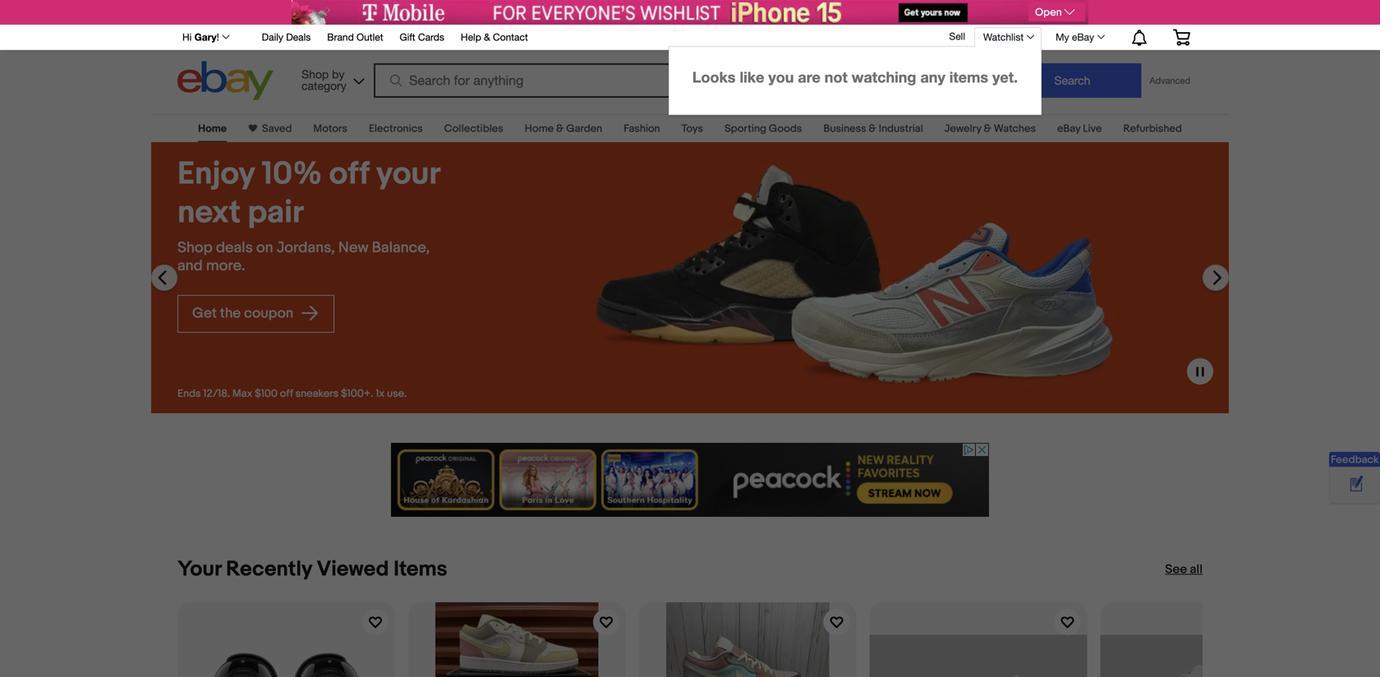 Task type: describe. For each thing, give the bounding box(es) containing it.
more.
[[206, 257, 245, 275]]

& for home
[[556, 122, 564, 135]]

business
[[824, 122, 867, 135]]

your shopping cart image
[[1173, 29, 1192, 45]]

electronics
[[369, 122, 423, 135]]

saved link
[[257, 122, 292, 135]]

contact
[[493, 31, 528, 43]]

my ebay
[[1056, 31, 1095, 43]]

home for home & garden
[[525, 122, 554, 135]]

and
[[178, 257, 203, 275]]

coupon
[[244, 305, 293, 322]]

brand outlet
[[327, 31, 383, 43]]

sell
[[950, 31, 966, 42]]

gary
[[194, 31, 217, 43]]

advanced
[[1150, 75, 1191, 86]]

account navigation
[[0, 24, 1381, 677]]

advertisement region inside enjoy 10% off your next pair main content
[[391, 443, 989, 517]]

enjoy 10% off your next pair main content
[[0, 104, 1381, 677]]

daily deals
[[262, 31, 311, 43]]

!
[[217, 31, 219, 43]]

ebay inside account navigation
[[1072, 31, 1095, 43]]

0 vertical spatial advertisement region
[[292, 0, 1089, 25]]

$100+.
[[341, 388, 373, 400]]

daily
[[262, 31, 283, 43]]

home & garden
[[525, 122, 603, 135]]

live
[[1083, 122, 1102, 135]]

none submit inside looks like you are not watching any items yet. 'banner'
[[1004, 63, 1142, 98]]

jewelry & watches link
[[945, 122, 1036, 135]]

ends 12/18. max $100 off sneakers $100+. 1x use.
[[178, 388, 407, 400]]

brand
[[327, 31, 354, 43]]

not
[[825, 68, 848, 86]]

are
[[798, 68, 821, 86]]

sneakers
[[296, 388, 339, 400]]

you
[[769, 68, 794, 86]]

gift cards link
[[400, 29, 445, 47]]

shop
[[178, 239, 213, 257]]

hi
[[182, 31, 192, 43]]

jewelry & watches
[[945, 122, 1036, 135]]

toys
[[682, 122, 704, 135]]

sporting
[[725, 122, 767, 135]]

home & garden link
[[525, 122, 603, 135]]

& for business
[[869, 122, 877, 135]]

any
[[921, 68, 946, 86]]

saved
[[262, 122, 292, 135]]

motors link
[[313, 122, 348, 135]]

next
[[178, 194, 241, 232]]

ends
[[178, 388, 201, 400]]

sporting goods
[[725, 122, 802, 135]]

open
[[1035, 6, 1062, 19]]

0 horizontal spatial off
[[280, 388, 293, 400]]

yet.
[[993, 68, 1018, 86]]

enjoy 10% off your next pair shop deals on jordans, new balance, and more.
[[178, 155, 440, 275]]

motors
[[313, 122, 348, 135]]

watching
[[852, 68, 917, 86]]

fashion
[[624, 122, 660, 135]]

max
[[232, 388, 253, 400]]

get the coupon
[[192, 305, 297, 322]]

help & contact
[[461, 31, 528, 43]]

open button
[[1029, 3, 1086, 21]]

$100
[[255, 388, 278, 400]]

your recently viewed items
[[178, 557, 448, 582]]

see all
[[1166, 562, 1203, 577]]

jewelry
[[945, 122, 982, 135]]

collectibles
[[444, 122, 504, 135]]



Task type: vqa. For each thing, say whether or not it's contained in the screenshot.
Daily Deals
yes



Task type: locate. For each thing, give the bounding box(es) containing it.
get
[[192, 305, 217, 322]]

& for jewelry
[[984, 122, 992, 135]]

see
[[1166, 562, 1188, 577]]

daily deals link
[[262, 29, 311, 47]]

pair
[[248, 194, 304, 232]]

None submit
[[1004, 63, 1142, 98]]

your recently viewed items link
[[178, 557, 448, 582]]

off down motors
[[329, 155, 369, 194]]

enjoy
[[178, 155, 255, 194]]

your
[[376, 155, 440, 194]]

off inside enjoy 10% off your next pair shop deals on jordans, new balance, and more.
[[329, 155, 369, 194]]

ebay inside enjoy 10% off your next pair main content
[[1058, 122, 1081, 135]]

deals
[[216, 239, 253, 257]]

0 vertical spatial off
[[329, 155, 369, 194]]

1 horizontal spatial home
[[525, 122, 554, 135]]

enjoy 10% off your next pair link
[[178, 155, 450, 232]]

10%
[[262, 155, 322, 194]]

all
[[1190, 562, 1203, 577]]

looks
[[693, 68, 736, 86]]

& inside help & contact link
[[484, 31, 490, 43]]

help & contact link
[[461, 29, 528, 47]]

watches
[[994, 122, 1036, 135]]

ebay right my
[[1072, 31, 1095, 43]]

ebay left live
[[1058, 122, 1081, 135]]

feedback
[[1331, 454, 1380, 466]]

1x
[[376, 388, 385, 400]]

&
[[484, 31, 490, 43], [556, 122, 564, 135], [869, 122, 877, 135], [984, 122, 992, 135]]

my ebay link
[[1047, 27, 1113, 47]]

watchlist
[[984, 31, 1024, 43]]

like
[[740, 68, 765, 86]]

& right help at the top of the page
[[484, 31, 490, 43]]

balance,
[[372, 239, 430, 257]]

industrial
[[879, 122, 924, 135]]

home left garden
[[525, 122, 554, 135]]

2 home from the left
[[525, 122, 554, 135]]

advanced link
[[1142, 64, 1199, 97]]

refurbished
[[1124, 122, 1183, 135]]

off right $100
[[280, 388, 293, 400]]

cards
[[418, 31, 445, 43]]

0 horizontal spatial home
[[198, 122, 227, 135]]

business & industrial
[[824, 122, 924, 135]]

jordans,
[[277, 239, 335, 257]]

outlet
[[357, 31, 383, 43]]

electronics link
[[369, 122, 423, 135]]

business & industrial link
[[824, 122, 924, 135]]

off
[[329, 155, 369, 194], [280, 388, 293, 400]]

1 vertical spatial advertisement region
[[391, 443, 989, 517]]

& left garden
[[556, 122, 564, 135]]

gift
[[400, 31, 416, 43]]

get the coupon link
[[178, 295, 334, 333]]

1 horizontal spatial off
[[329, 155, 369, 194]]

collectibles link
[[444, 122, 504, 135]]

sporting goods link
[[725, 122, 802, 135]]

refurbished link
[[1124, 122, 1183, 135]]

looks like you are not watching any items yet.
[[693, 68, 1018, 86]]

items
[[394, 557, 448, 582]]

see all link
[[1166, 561, 1203, 578]]

toys link
[[682, 122, 704, 135]]

1 vertical spatial off
[[280, 388, 293, 400]]

1 vertical spatial ebay
[[1058, 122, 1081, 135]]

advertisement region
[[292, 0, 1089, 25], [391, 443, 989, 517]]

home up enjoy
[[198, 122, 227, 135]]

new
[[338, 239, 369, 257]]

12/18.
[[203, 388, 230, 400]]

recently
[[226, 557, 312, 582]]

garden
[[566, 122, 603, 135]]

hi gary !
[[182, 31, 219, 43]]

& for help
[[484, 31, 490, 43]]

help
[[461, 31, 481, 43]]

fashion link
[[624, 122, 660, 135]]

& right jewelry
[[984, 122, 992, 135]]

ebay
[[1072, 31, 1095, 43], [1058, 122, 1081, 135]]

gift cards
[[400, 31, 445, 43]]

0 vertical spatial ebay
[[1072, 31, 1095, 43]]

ebay live
[[1058, 122, 1102, 135]]

home for home
[[198, 122, 227, 135]]

home
[[198, 122, 227, 135], [525, 122, 554, 135]]

& right business
[[869, 122, 877, 135]]

deals
[[286, 31, 311, 43]]

the
[[220, 305, 241, 322]]

1 home from the left
[[198, 122, 227, 135]]

items
[[950, 68, 989, 86]]

use.
[[387, 388, 407, 400]]

ebay live link
[[1058, 122, 1102, 135]]

looks like you are not watching any items yet. banner
[[0, 24, 1381, 677]]

goods
[[769, 122, 802, 135]]

watchlist link
[[975, 27, 1042, 47]]

brand outlet link
[[327, 29, 383, 47]]

viewed
[[317, 557, 389, 582]]

my
[[1056, 31, 1070, 43]]



